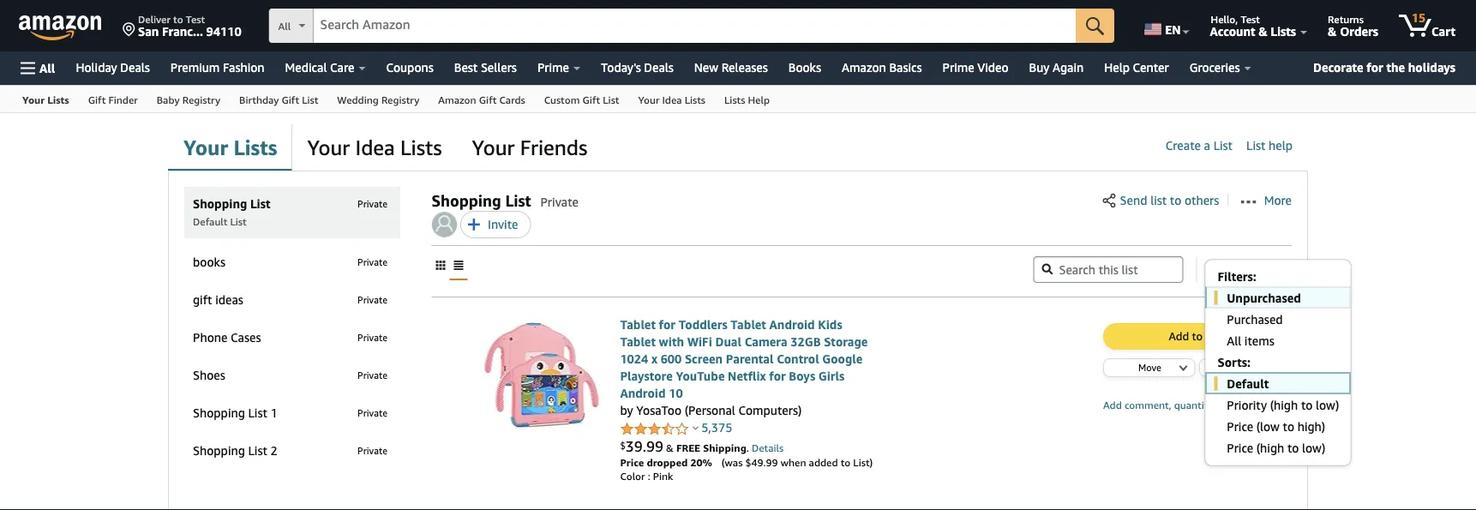 Task type: locate. For each thing, give the bounding box(es) containing it.
tablet for toddlers tablet android kids tablet with wifi dual camera 32gb storage 1024 x 600 screen parental control google playstore youtube netflix for boys girls android 10 link
[[620, 318, 868, 400]]

your idea lists down wedding registry
[[307, 135, 442, 160]]

help down releases
[[748, 94, 770, 106]]

android
[[769, 318, 815, 332], [620, 386, 666, 400]]

1 horizontal spatial all
[[278, 20, 291, 32]]

cart up sorts:
[[1206, 330, 1227, 343]]

list box
[[1205, 265, 1350, 458]]

your lists inside the navigation navigation
[[22, 94, 69, 106]]

returns & orders
[[1328, 13, 1379, 38]]

create
[[1166, 138, 1201, 153]]

cart right 15
[[1432, 24, 1456, 38]]

0 horizontal spatial default
[[193, 216, 227, 228]]

1 vertical spatial amazon
[[438, 94, 476, 106]]

your down all button
[[22, 94, 45, 106]]

shopping
[[432, 191, 501, 210], [193, 197, 247, 211], [193, 406, 245, 420], [193, 444, 245, 458]]

0 horizontal spatial prime
[[537, 60, 569, 75]]

deals up finder
[[120, 60, 150, 75]]

add comment, quantity & priority link
[[1103, 399, 1261, 411]]

test
[[186, 13, 205, 25], [1241, 13, 1260, 25]]

coupons link
[[376, 56, 444, 80]]

to left list)
[[841, 456, 851, 468]]

prime left video
[[943, 60, 974, 75]]

today's
[[601, 60, 641, 75]]

. up $49.99
[[747, 442, 749, 454]]

all down amazon image
[[39, 61, 55, 75]]

1 registry from the left
[[182, 94, 220, 106]]

& right account
[[1259, 24, 1268, 38]]

your idea lists link down today's deals link
[[629, 86, 715, 112]]

more link
[[1241, 191, 1292, 209]]

video
[[978, 60, 1009, 75]]

2 registry from the left
[[381, 94, 419, 106]]

0 horizontal spatial your lists
[[22, 94, 69, 106]]

your idea lists inside tab list
[[307, 135, 442, 160]]

0 horizontal spatial your idea lists link
[[292, 124, 457, 172]]

shopping down shopping list 1
[[193, 444, 245, 458]]

test right hello,
[[1241, 13, 1260, 25]]

help left the "center"
[[1104, 60, 1130, 75]]

wedding registry link
[[328, 86, 429, 112]]

switch to list view image
[[454, 261, 463, 270]]

orders
[[1340, 24, 1379, 38]]

to down price (low to high) link on the bottom right of page
[[1288, 441, 1299, 455]]

default inside shopping list default list
[[193, 216, 227, 228]]

custom gift list
[[544, 94, 619, 106]]

& for filter
[[1238, 261, 1246, 275]]

0 horizontal spatial test
[[186, 13, 205, 25]]

idea inside the navigation navigation
[[662, 94, 682, 106]]

1 vertical spatial all
[[39, 61, 55, 75]]

registry for baby registry
[[182, 94, 220, 106]]

account & lists
[[1210, 24, 1296, 38]]

low) down the high)
[[1302, 441, 1326, 455]]

0 horizontal spatial cart
[[1206, 330, 1227, 343]]

.
[[643, 438, 646, 455], [747, 442, 749, 454]]

sorts:
[[1218, 355, 1251, 369]]

lists down new releases link
[[724, 94, 745, 106]]

gift ideas
[[193, 293, 243, 307]]

0 vertical spatial low)
[[1316, 398, 1339, 412]]

to right the deliver on the left top of page
[[173, 13, 183, 25]]

books
[[789, 60, 821, 75]]

shopping inside shopping list default list
[[193, 197, 247, 211]]

add left comment,
[[1103, 399, 1122, 411]]

add up move submit
[[1169, 330, 1189, 343]]

deals right today's
[[644, 60, 674, 75]]

today's deals
[[601, 60, 674, 75]]

gift for custom gift list
[[583, 94, 600, 106]]

your down baby registry
[[183, 135, 228, 160]]

holiday deals
[[76, 60, 150, 75]]

all inside search field
[[278, 20, 291, 32]]

shopping for shopping list default list
[[193, 197, 247, 211]]

for for tablet
[[659, 318, 676, 332]]

shopping up 0 image
[[432, 191, 501, 210]]

& up dropped
[[666, 442, 674, 454]]

default up priority
[[1227, 376, 1269, 390]]

1 prime from the left
[[537, 60, 569, 75]]

idea down today's deals link
[[662, 94, 682, 106]]

None submit
[[1076, 9, 1115, 43]]

0 vertical spatial for
[[1367, 60, 1383, 74]]

low) up the high)
[[1316, 398, 1339, 412]]

parental
[[726, 352, 774, 366]]

your down the amazon gift cards
[[472, 135, 515, 160]]

buy again link
[[1019, 56, 1094, 80]]

1 horizontal spatial help
[[1104, 60, 1130, 75]]

private
[[540, 195, 579, 209], [358, 198, 387, 210], [358, 257, 387, 268], [358, 294, 387, 306], [358, 332, 387, 343], [358, 370, 387, 381], [358, 408, 387, 419], [358, 445, 387, 457]]

1 deals from the left
[[120, 60, 150, 75]]

1 horizontal spatial your idea lists link
[[629, 86, 715, 112]]

1 horizontal spatial your lists link
[[168, 124, 292, 172]]

control
[[777, 352, 819, 366]]

your lists link down birthday
[[168, 124, 292, 172]]

amazon down best
[[438, 94, 476, 106]]

registry for wedding registry
[[381, 94, 419, 106]]

1 vertical spatial idea
[[355, 135, 395, 160]]

added
[[809, 456, 838, 468]]

& inside filter & sort link
[[1238, 261, 1246, 275]]

0 vertical spatial amazon
[[842, 60, 886, 75]]

amazon left basics
[[842, 60, 886, 75]]

0 vertical spatial add
[[1169, 330, 1189, 343]]

0 vertical spatial your idea lists link
[[629, 86, 715, 112]]

(high down (low
[[1257, 441, 1284, 455]]

0 vertical spatial default
[[193, 216, 227, 228]]

for for decorate
[[1367, 60, 1383, 74]]

gift left cards
[[479, 94, 497, 106]]

shopping list 1
[[193, 406, 277, 420]]

help
[[1269, 138, 1293, 153]]

unpurchased
[[1227, 291, 1301, 305]]

your lists heading
[[183, 135, 277, 160]]

1 horizontal spatial your lists
[[183, 135, 277, 160]]

coupons
[[386, 60, 434, 75]]

your lists inside tab list
[[183, 135, 277, 160]]

for up 'with'
[[659, 318, 676, 332]]

move
[[1138, 362, 1161, 373]]

shopping down shoes
[[193, 406, 245, 420]]

for inside the navigation navigation
[[1367, 60, 1383, 74]]

1 vertical spatial your lists
[[183, 135, 277, 160]]

0 vertical spatial your idea lists
[[638, 94, 706, 106]]

4 gift from the left
[[583, 94, 600, 106]]

list help
[[1247, 138, 1293, 153]]

your
[[22, 94, 45, 106], [638, 94, 660, 106], [183, 135, 228, 160], [307, 135, 350, 160], [472, 135, 515, 160]]

1 horizontal spatial add
[[1169, 330, 1189, 343]]

price
[[1227, 419, 1253, 433], [1227, 441, 1253, 455], [620, 456, 644, 468]]

groceries
[[1190, 60, 1240, 75]]

add inside 'link'
[[1169, 330, 1189, 343]]

registry down "coupons" link
[[381, 94, 419, 106]]

1 horizontal spatial test
[[1241, 13, 1260, 25]]

0 horizontal spatial your idea lists
[[307, 135, 442, 160]]

private for gift ideas
[[358, 294, 387, 306]]

list
[[1151, 193, 1167, 207]]

tab list
[[168, 124, 1308, 172]]

idea down wedding registry
[[355, 135, 395, 160]]

1 vertical spatial your idea lists link
[[292, 124, 457, 172]]

& left sort
[[1238, 261, 1246, 275]]

books
[[193, 255, 225, 269]]

yosatoo
[[636, 403, 682, 417]]

1 horizontal spatial .
[[747, 442, 749, 454]]

buy again
[[1029, 60, 1084, 75]]

default link
[[1206, 372, 1350, 394]]

sorts: link
[[1206, 351, 1350, 372]]

franc...
[[162, 24, 203, 38]]

your lists link
[[13, 86, 79, 112], [168, 124, 292, 172]]

best sellers link
[[444, 56, 527, 80]]

0 vertical spatial cart
[[1432, 24, 1456, 38]]

& left orders
[[1328, 24, 1337, 38]]

to up the high)
[[1301, 398, 1313, 412]]

invite
[[488, 217, 518, 231]]

1 horizontal spatial your idea lists
[[638, 94, 706, 106]]

lists down all button
[[47, 94, 69, 106]]

center
[[1133, 60, 1169, 75]]

1 vertical spatial your idea lists
[[307, 135, 442, 160]]

baby registry
[[157, 94, 220, 106]]

dropped
[[647, 456, 688, 468]]

0 vertical spatial idea
[[662, 94, 682, 106]]

& left priority
[[1216, 399, 1224, 411]]

to up share submit
[[1192, 330, 1203, 343]]

gift for amazon gift cards
[[479, 94, 497, 106]]

your idea lists down today's deals link
[[638, 94, 706, 106]]

help
[[1104, 60, 1130, 75], [748, 94, 770, 106]]

1 horizontal spatial registry
[[381, 94, 419, 106]]

for
[[1367, 60, 1383, 74], [659, 318, 676, 332], [769, 369, 786, 383]]

amazon basics
[[842, 60, 922, 75]]

to inside "link"
[[1170, 193, 1182, 207]]

your idea lists link down wedding registry
[[292, 124, 457, 172]]

shopping list heading
[[432, 191, 531, 210]]

new
[[694, 60, 718, 75]]

holiday deals link
[[66, 56, 160, 80]]

lists inside lists help link
[[724, 94, 745, 106]]

0 horizontal spatial all
[[39, 61, 55, 75]]

0 horizontal spatial deals
[[120, 60, 150, 75]]

1 vertical spatial (high
[[1257, 441, 1284, 455]]

0 vertical spatial price
[[1227, 419, 1253, 433]]

shopping for shopping list
[[432, 191, 501, 210]]

priority
[[1227, 398, 1267, 412]]

cart inside the navigation navigation
[[1432, 24, 1456, 38]]

2 vertical spatial price
[[620, 456, 644, 468]]

0 horizontal spatial add
[[1103, 399, 1122, 411]]

1 horizontal spatial deals
[[644, 60, 674, 75]]

cart inside 'link'
[[1206, 330, 1227, 343]]

0 vertical spatial android
[[769, 318, 815, 332]]

lists help
[[724, 94, 770, 106]]

0 horizontal spatial idea
[[355, 135, 395, 160]]

registry down premium
[[182, 94, 220, 106]]

your lists link for the leftmost your idea lists link
[[168, 124, 292, 172]]

1
[[270, 406, 277, 420]]

none submit inside all search field
[[1076, 9, 1115, 43]]

list box containing filters:
[[1205, 265, 1350, 458]]

. right $
[[643, 438, 646, 455]]

0 vertical spatial (high
[[1270, 398, 1298, 412]]

camera
[[745, 335, 788, 349]]

default up books
[[193, 216, 227, 228]]

0 vertical spatial your lists link
[[13, 86, 79, 112]]

1 horizontal spatial for
[[769, 369, 786, 383]]

2 horizontal spatial all
[[1227, 333, 1242, 348]]

0 horizontal spatial your lists link
[[13, 86, 79, 112]]

your lists down all button
[[22, 94, 69, 106]]

default
[[193, 216, 227, 228], [1227, 376, 1269, 390]]

1 horizontal spatial default
[[1227, 376, 1269, 390]]

android up 32gb in the right bottom of the page
[[769, 318, 815, 332]]

releases
[[722, 60, 768, 75]]

Search this list search field
[[1033, 256, 1183, 283]]

1 horizontal spatial cart
[[1432, 24, 1456, 38]]

prime up custom
[[537, 60, 569, 75]]

list)
[[853, 456, 873, 468]]

deals
[[120, 60, 150, 75], [644, 60, 674, 75]]

(high up price (low to high) link on the bottom right of page
[[1270, 398, 1298, 412]]

& inside returns & orders
[[1328, 24, 1337, 38]]

1 horizontal spatial amazon
[[842, 60, 886, 75]]

1 vertical spatial add
[[1103, 399, 1122, 411]]

gift right custom
[[583, 94, 600, 106]]

by
[[620, 403, 633, 417]]

to right list
[[1170, 193, 1182, 207]]

test inside deliver to test san franc... 94110‌
[[186, 13, 205, 25]]

lists down the new
[[685, 94, 706, 106]]

private for phone cases
[[358, 332, 387, 343]]

2 gift from the left
[[282, 94, 299, 106]]

0 vertical spatial all
[[278, 20, 291, 32]]

2 horizontal spatial for
[[1367, 60, 1383, 74]]

decorate for the holidays
[[1313, 60, 1456, 74]]

your idea lists
[[638, 94, 706, 106], [307, 135, 442, 160]]

2 vertical spatial all
[[1227, 333, 1242, 348]]

all up medical
[[278, 20, 291, 32]]

& for account
[[1259, 24, 1268, 38]]

1 vertical spatial for
[[659, 318, 676, 332]]

custom gift list link
[[535, 86, 629, 112]]

navigation navigation
[[0, 0, 1476, 113]]

1 horizontal spatial prime
[[943, 60, 974, 75]]

all
[[278, 20, 291, 32], [39, 61, 55, 75], [1227, 333, 1242, 348]]

all up sorts:
[[1227, 333, 1242, 348]]

1 test from the left
[[186, 13, 205, 25]]

2 deals from the left
[[644, 60, 674, 75]]

0 horizontal spatial registry
[[182, 94, 220, 106]]

1 vertical spatial default
[[1227, 376, 1269, 390]]

0 vertical spatial your lists
[[22, 94, 69, 106]]

test left "94110‌"
[[186, 13, 205, 25]]

shopping down your lists heading
[[193, 197, 247, 211]]

ideas
[[215, 293, 243, 307]]

0 horizontal spatial for
[[659, 318, 676, 332]]

idea inside tab list
[[355, 135, 395, 160]]

0 horizontal spatial amazon
[[438, 94, 476, 106]]

sellers
[[481, 60, 517, 75]]

send list to others image
[[1102, 190, 1117, 211]]

0 horizontal spatial help
[[748, 94, 770, 106]]

birthday gift list
[[239, 94, 318, 106]]

your lists down birthday
[[183, 135, 277, 160]]

gift right birthday
[[282, 94, 299, 106]]

priority (high to low) link
[[1206, 394, 1350, 415]]

1 vertical spatial android
[[620, 386, 666, 400]]

3 gift from the left
[[479, 94, 497, 106]]

1 horizontal spatial idea
[[662, 94, 682, 106]]

1 vertical spatial your lists link
[[168, 124, 292, 172]]

prime for prime video
[[943, 60, 974, 75]]

for left boys
[[769, 369, 786, 383]]

for left the
[[1367, 60, 1383, 74]]

private for shopping list 2
[[358, 445, 387, 457]]

1 vertical spatial cart
[[1206, 330, 1227, 343]]

gift left finder
[[88, 94, 106, 106]]

android down playstore
[[620, 386, 666, 400]]

filter
[[1206, 261, 1234, 275]]

your lists for your lists link related to the leftmost your idea lists link
[[183, 135, 277, 160]]

tablet
[[620, 318, 656, 332], [731, 318, 766, 332], [620, 335, 656, 349]]

your lists link down all button
[[13, 86, 79, 112]]

2 prime from the left
[[943, 60, 974, 75]]

add to cart link
[[1104, 324, 1291, 349]]

your idea lists inside the navigation navigation
[[638, 94, 706, 106]]



Task type: describe. For each thing, give the bounding box(es) containing it.
custom
[[544, 94, 580, 106]]

comment,
[[1125, 399, 1172, 411]]

15
[[1412, 11, 1426, 25]]

shopping list default list
[[193, 197, 270, 228]]

1 gift from the left
[[88, 94, 106, 106]]

best
[[454, 60, 478, 75]]

0 vertical spatial help
[[1104, 60, 1130, 75]]

add for add comment, quantity & priority
[[1103, 399, 1122, 411]]

x
[[651, 352, 658, 366]]

more
[[1264, 193, 1292, 208]]

with
[[659, 335, 684, 349]]

medical
[[285, 60, 327, 75]]

shopping list
[[432, 191, 531, 210]]

care
[[330, 60, 354, 75]]

tablet for toddlers tablet android kids tablet with wifi dual camera 32gb storage 1024 x 600 screen parental control google playstore youtube netflix for boys girls android 10 by yosatoo (personal computers)
[[620, 318, 868, 417]]

& inside $ 39 . 99 & free shipping . details price dropped 20% (was $49.99 when added to list) color                                                : pink
[[666, 442, 674, 454]]

filters: link
[[1206, 265, 1350, 287]]

32gb
[[791, 335, 821, 349]]

holidays
[[1408, 60, 1456, 74]]

default inside filters: unpurchased purchased all items sorts: default priority (high to low) price (low to high) price (high to low)
[[1227, 376, 1269, 390]]

your down "wedding"
[[307, 135, 350, 160]]

shopping for shopping list 2
[[193, 444, 245, 458]]

baby registry link
[[147, 86, 230, 112]]

today's deals link
[[591, 56, 684, 80]]

your inside "link"
[[472, 135, 515, 160]]

again
[[1053, 60, 1084, 75]]

1 horizontal spatial android
[[769, 318, 815, 332]]

tab list containing your lists
[[168, 124, 1308, 172]]

wedding registry
[[337, 94, 419, 106]]

quantity
[[1174, 399, 1214, 411]]

amazon image
[[19, 15, 102, 41]]

to inside 'link'
[[1192, 330, 1203, 343]]

shopping list 2
[[193, 444, 277, 458]]

fashion
[[223, 60, 265, 75]]

search image
[[1042, 264, 1053, 275]]

to inside $ 39 . 99 & free shipping . details price dropped 20% (was $49.99 when added to list) color                                                : pink
[[841, 456, 851, 468]]

add to cart
[[1169, 330, 1227, 343]]

kids
[[818, 318, 842, 332]]

deals for today's deals
[[644, 60, 674, 75]]

tablet for toddlers tablet android kids tablet with wifi dual camera 32gb storage 1024 x 600 screen parental control google playstore youtube netflix for boys girls android 10 image
[[483, 316, 599, 432]]

Move submit
[[1104, 359, 1195, 376]]

lists down wedding registry
[[400, 135, 442, 160]]

send list to others
[[1120, 193, 1219, 207]]

(personal
[[685, 403, 735, 417]]

playstore
[[620, 369, 673, 383]]

39
[[626, 438, 643, 455]]

1 vertical spatial low)
[[1302, 441, 1326, 455]]

create a list
[[1166, 138, 1233, 153]]

All search field
[[269, 9, 1115, 45]]

help center
[[1104, 60, 1169, 75]]

0 image
[[432, 212, 457, 237]]

pink
[[653, 470, 673, 482]]

birthday
[[239, 94, 279, 106]]

baby
[[157, 94, 180, 106]]

medical care
[[285, 60, 354, 75]]

returns
[[1328, 13, 1364, 25]]

94110‌
[[206, 24, 241, 38]]

all inside filters: unpurchased purchased all items sorts: default priority (high to low) price (low to high) price (high to low)
[[1227, 333, 1242, 348]]

1 vertical spatial price
[[1227, 441, 1253, 455]]

& for returns
[[1328, 24, 1337, 38]]

prime for prime
[[537, 60, 569, 75]]

filters: unpurchased purchased all items sorts: default priority (high to low) price (low to high) price (high to low)
[[1218, 269, 1339, 455]]

lists down birthday
[[234, 135, 277, 160]]

purchased
[[1227, 312, 1283, 326]]

google
[[822, 352, 863, 366]]

send
[[1120, 193, 1147, 207]]

Search Amazon text field
[[313, 9, 1076, 42]]

details
[[752, 442, 784, 454]]

hello, test
[[1211, 13, 1260, 25]]

phone cases
[[193, 330, 261, 345]]

phone
[[193, 330, 228, 345]]

amazon basics link
[[832, 56, 932, 80]]

price inside $ 39 . 99 & free shipping . details price dropped 20% (was $49.99 when added to list) color                                                : pink
[[620, 456, 644, 468]]

1024
[[620, 352, 648, 366]]

more options image
[[1241, 200, 1256, 204]]

5,375
[[701, 420, 733, 435]]

basics
[[889, 60, 922, 75]]

amazon for amazon gift cards
[[438, 94, 476, 106]]

a
[[1204, 138, 1210, 153]]

600
[[661, 352, 682, 366]]

amazon for amazon basics
[[842, 60, 886, 75]]

99
[[646, 438, 663, 455]]

2 test from the left
[[1241, 13, 1260, 25]]

others
[[1185, 193, 1219, 207]]

prime video link
[[932, 56, 1019, 80]]

free
[[676, 442, 700, 454]]

your lists for your lists link for gift finder link on the top of the page
[[22, 94, 69, 106]]

default option
[[1205, 372, 1350, 394]]

high)
[[1298, 419, 1326, 433]]

prime video
[[943, 60, 1009, 75]]

1 vertical spatial help
[[748, 94, 770, 106]]

switch to grid view image
[[436, 261, 445, 270]]

private for books
[[358, 257, 387, 268]]

private for shopping list 1
[[358, 408, 387, 419]]

youtube
[[676, 369, 725, 383]]

all button
[[13, 51, 63, 85]]

toddlers
[[679, 318, 728, 332]]

account
[[1210, 24, 1256, 38]]

your friends
[[472, 135, 588, 160]]

to right (low
[[1283, 419, 1294, 433]]

wifi
[[687, 335, 712, 349]]

your lists link for gift finder link on the top of the page
[[13, 86, 79, 112]]

hello,
[[1211, 13, 1238, 25]]

premium
[[170, 60, 220, 75]]

:
[[648, 470, 650, 482]]

shopping for shopping list 1
[[193, 406, 245, 420]]

to inside deliver to test san franc... 94110‌
[[173, 13, 183, 25]]

2 vertical spatial for
[[769, 369, 786, 383]]

boys
[[789, 369, 815, 383]]

your down today's deals link
[[638, 94, 660, 106]]

add for add to cart
[[1169, 330, 1189, 343]]

details link
[[752, 442, 784, 454]]

private for shoes
[[358, 370, 387, 381]]

premium fashion link
[[160, 56, 275, 80]]

cases
[[231, 330, 261, 345]]

priority
[[1227, 399, 1261, 411]]

books link
[[778, 56, 832, 80]]

add comment, quantity & priority
[[1103, 399, 1261, 411]]

unpurchased option
[[1205, 287, 1350, 308]]

medical care link
[[275, 56, 376, 80]]

premium fashion
[[170, 60, 265, 75]]

finder
[[108, 94, 138, 106]]

0 horizontal spatial .
[[643, 438, 646, 455]]

| image
[[1227, 194, 1228, 206]]

invite link
[[460, 211, 531, 238]]

lists right hello, test
[[1271, 24, 1296, 38]]

deals for holiday deals
[[120, 60, 150, 75]]

send list to others link
[[1102, 190, 1219, 211]]

all inside button
[[39, 61, 55, 75]]

gift for birthday gift list
[[282, 94, 299, 106]]

Share submit
[[1200, 359, 1243, 376]]

unpurchased link
[[1206, 287, 1350, 308]]

holiday
[[76, 60, 117, 75]]

0 horizontal spatial android
[[620, 386, 666, 400]]

wedding
[[337, 94, 379, 106]]



Task type: vqa. For each thing, say whether or not it's contained in the screenshot.
Birthday
yes



